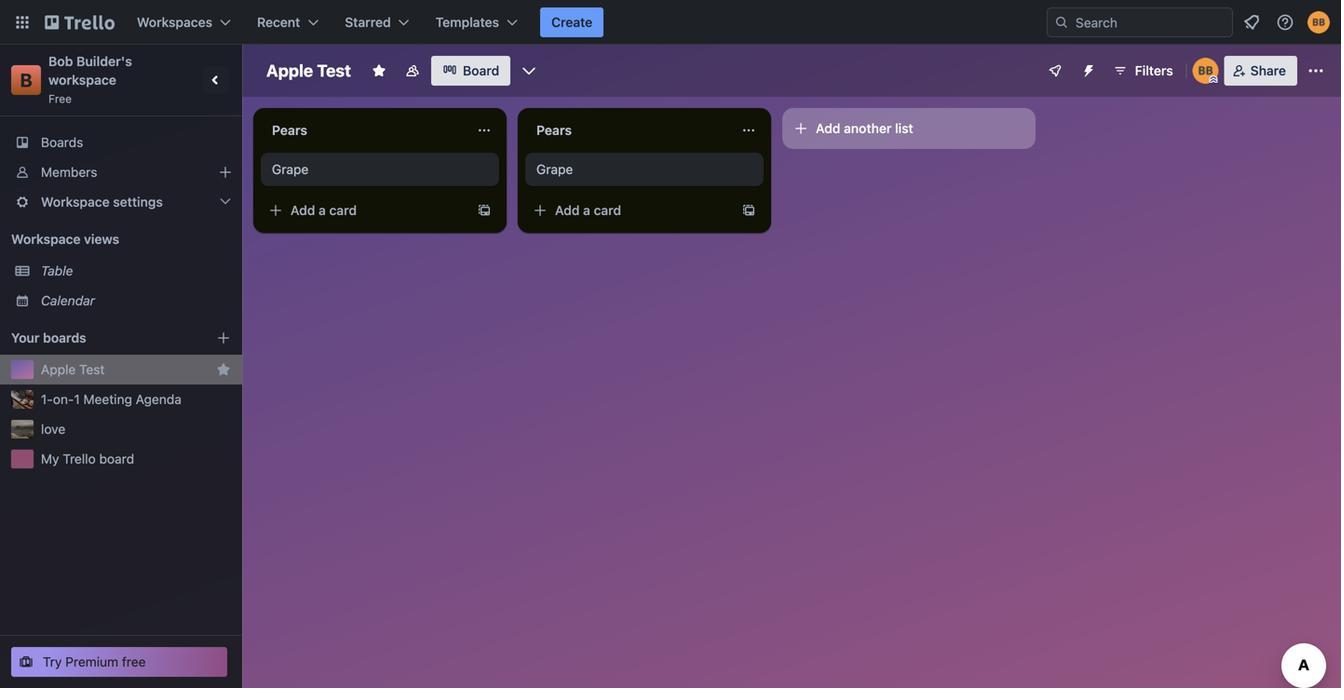 Task type: vqa. For each thing, say whether or not it's contained in the screenshot.
right this
no



Task type: describe. For each thing, give the bounding box(es) containing it.
apple inside 'board name' text box
[[267, 61, 313, 81]]

card for pears text box
[[594, 203, 622, 218]]

apple test link
[[41, 361, 209, 379]]

bob
[[48, 54, 73, 69]]

automation image
[[1074, 56, 1100, 82]]

workspace navigation collapse icon image
[[203, 67, 229, 93]]

share
[[1251, 63, 1287, 78]]

meeting
[[83, 392, 132, 407]]

Board name text field
[[257, 56, 361, 86]]

add a card button for grape link associated with pears text box
[[526, 196, 734, 226]]

love
[[41, 422, 65, 437]]

templates
[[436, 14, 499, 30]]

your
[[11, 330, 40, 346]]

add a card button for grape link related to pears text field
[[261, 196, 470, 226]]

back to home image
[[45, 7, 115, 37]]

primary element
[[0, 0, 1342, 45]]

grape link for pears text box
[[537, 160, 753, 179]]

bob builder's workspace free
[[48, 54, 136, 105]]

builder's
[[77, 54, 132, 69]]

create from template… image for grape link associated with pears text box
[[742, 203, 757, 218]]

search image
[[1055, 15, 1070, 30]]

boards
[[43, 330, 86, 346]]

0 horizontal spatial bob builder (bobbuilder40) image
[[1193, 58, 1219, 84]]

power ups image
[[1048, 63, 1063, 78]]

list
[[896, 121, 914, 136]]

0 vertical spatial bob builder (bobbuilder40) image
[[1308, 11, 1331, 34]]

add another list button
[[783, 108, 1036, 149]]

my trello board link
[[41, 450, 231, 469]]

Search field
[[1070, 8, 1233, 36]]

open information menu image
[[1277, 13, 1295, 32]]

a for grape link related to pears text field
[[319, 203, 326, 218]]

0 horizontal spatial apple test
[[41, 362, 105, 377]]

add a card for pears text box
[[555, 203, 622, 218]]

agenda
[[136, 392, 182, 407]]

premium
[[65, 655, 118, 670]]

boards
[[41, 135, 83, 150]]

a for grape link associated with pears text box
[[583, 203, 591, 218]]

apple test inside 'board name' text box
[[267, 61, 351, 81]]

workspaces
[[137, 14, 213, 30]]

b
[[20, 69, 32, 91]]

filters
[[1136, 63, 1174, 78]]

try premium free button
[[11, 648, 227, 677]]

your boards
[[11, 330, 86, 346]]

add for pears text field
[[291, 203, 315, 218]]

share button
[[1225, 56, 1298, 86]]

create
[[552, 14, 593, 30]]

starred
[[345, 14, 391, 30]]

grape for grape link related to pears text field
[[272, 162, 309, 177]]

filters button
[[1108, 56, 1179, 86]]

1
[[74, 392, 80, 407]]

1 vertical spatial apple
[[41, 362, 76, 377]]

grape link for pears text field
[[272, 160, 488, 179]]

table
[[41, 263, 73, 279]]

1-on-1 meeting agenda
[[41, 392, 182, 407]]

board link
[[431, 56, 511, 86]]

try
[[43, 655, 62, 670]]



Task type: locate. For each thing, give the bounding box(es) containing it.
apple test up 1
[[41, 362, 105, 377]]

bob builder (bobbuilder40) image right the filters on the right of the page
[[1193, 58, 1219, 84]]

1 horizontal spatial grape link
[[537, 160, 753, 179]]

workspace settings button
[[0, 187, 242, 217]]

0 horizontal spatial grape link
[[272, 160, 488, 179]]

1 horizontal spatial pears
[[537, 123, 572, 138]]

card down pears text box
[[594, 203, 622, 218]]

your boards with 4 items element
[[11, 327, 188, 349]]

0 vertical spatial workspace
[[41, 194, 110, 210]]

on-
[[53, 392, 74, 407]]

1 horizontal spatial apple test
[[267, 61, 351, 81]]

1 horizontal spatial create from template… image
[[742, 203, 757, 218]]

b link
[[11, 65, 41, 95]]

1 vertical spatial test
[[79, 362, 105, 377]]

1 vertical spatial bob builder (bobbuilder40) image
[[1193, 58, 1219, 84]]

1 vertical spatial apple test
[[41, 362, 105, 377]]

add a card button down pears text field
[[261, 196, 470, 226]]

1 horizontal spatial add a card button
[[526, 196, 734, 226]]

1 horizontal spatial apple
[[267, 61, 313, 81]]

1 horizontal spatial add a card
[[555, 203, 622, 218]]

0 horizontal spatial add a card
[[291, 203, 357, 218]]

add inside add another list button
[[816, 121, 841, 136]]

add another list
[[816, 121, 914, 136]]

1 horizontal spatial test
[[317, 61, 351, 81]]

boards link
[[0, 128, 242, 157]]

Pears text field
[[261, 116, 466, 145]]

bob builder (bobbuilder40) image right open information menu icon
[[1308, 11, 1331, 34]]

grape link
[[272, 160, 488, 179], [537, 160, 753, 179]]

board
[[463, 63, 500, 78]]

settings
[[113, 194, 163, 210]]

1 a from the left
[[319, 203, 326, 218]]

test left star or unstar board image
[[317, 61, 351, 81]]

pears down 'board name' text box on the left top of the page
[[272, 123, 307, 138]]

0 horizontal spatial a
[[319, 203, 326, 218]]

workspace inside dropdown button
[[41, 194, 110, 210]]

workspace views
[[11, 232, 119, 247]]

2 add a card from the left
[[555, 203, 622, 218]]

apple
[[267, 61, 313, 81], [41, 362, 76, 377]]

2 grape link from the left
[[537, 160, 753, 179]]

switch to… image
[[13, 13, 32, 32]]

bob builder's workspace link
[[48, 54, 136, 88]]

recent
[[257, 14, 300, 30]]

apple down the recent "dropdown button"
[[267, 61, 313, 81]]

1 grape link from the left
[[272, 160, 488, 179]]

my
[[41, 451, 59, 467]]

try premium free
[[43, 655, 146, 670]]

1 card from the left
[[329, 203, 357, 218]]

starred icon image
[[216, 362, 231, 377]]

pears inside text box
[[537, 123, 572, 138]]

0 horizontal spatial card
[[329, 203, 357, 218]]

love link
[[41, 420, 231, 439]]

create button
[[540, 7, 604, 37]]

pears
[[272, 123, 307, 138], [537, 123, 572, 138]]

apple test
[[267, 61, 351, 81], [41, 362, 105, 377]]

workspace visible image
[[405, 63, 420, 78]]

table link
[[41, 262, 231, 280]]

0 horizontal spatial add
[[291, 203, 315, 218]]

this member is an admin of this board. image
[[1210, 75, 1219, 84]]

a
[[319, 203, 326, 218], [583, 203, 591, 218]]

add
[[816, 121, 841, 136], [291, 203, 315, 218], [555, 203, 580, 218]]

a down pears text field
[[319, 203, 326, 218]]

starred button
[[334, 7, 421, 37]]

pears inside text field
[[272, 123, 307, 138]]

apple up on-
[[41, 362, 76, 377]]

workspace
[[48, 72, 116, 88]]

workspace for workspace settings
[[41, 194, 110, 210]]

templates button
[[425, 7, 529, 37]]

2 pears from the left
[[537, 123, 572, 138]]

pears for pears text box
[[537, 123, 572, 138]]

1 add a card button from the left
[[261, 196, 470, 226]]

add a card for pears text field
[[291, 203, 357, 218]]

0 horizontal spatial create from template… image
[[477, 203, 492, 218]]

board
[[99, 451, 134, 467]]

workspace up 'table'
[[11, 232, 81, 247]]

1 create from template… image from the left
[[477, 203, 492, 218]]

1 add a card from the left
[[291, 203, 357, 218]]

members
[[41, 164, 97, 180]]

1-on-1 meeting agenda link
[[41, 390, 231, 409]]

2 card from the left
[[594, 203, 622, 218]]

1 horizontal spatial add
[[555, 203, 580, 218]]

show menu image
[[1307, 62, 1326, 80]]

1-
[[41, 392, 53, 407]]

grape down pears text box
[[537, 162, 573, 177]]

add a card button
[[261, 196, 470, 226], [526, 196, 734, 226]]

add a card button down pears text box
[[526, 196, 734, 226]]

card down pears text field
[[329, 203, 357, 218]]

2 horizontal spatial add
[[816, 121, 841, 136]]

grape
[[272, 162, 309, 177], [537, 162, 573, 177]]

trello
[[63, 451, 96, 467]]

my trello board
[[41, 451, 134, 467]]

views
[[84, 232, 119, 247]]

pears for pears text field
[[272, 123, 307, 138]]

0 vertical spatial apple
[[267, 61, 313, 81]]

create from template… image
[[477, 203, 492, 218], [742, 203, 757, 218]]

calendar
[[41, 293, 95, 308]]

0 horizontal spatial apple
[[41, 362, 76, 377]]

add for pears text box
[[555, 203, 580, 218]]

2 a from the left
[[583, 203, 591, 218]]

1 pears from the left
[[272, 123, 307, 138]]

grape down pears text field
[[272, 162, 309, 177]]

0 horizontal spatial test
[[79, 362, 105, 377]]

add board image
[[216, 331, 231, 346]]

workspaces button
[[126, 7, 242, 37]]

0 vertical spatial apple test
[[267, 61, 351, 81]]

members link
[[0, 157, 242, 187]]

workspace down members
[[41, 194, 110, 210]]

pears down customize views icon
[[537, 123, 572, 138]]

free
[[48, 92, 72, 105]]

recent button
[[246, 7, 330, 37]]

workspace for workspace views
[[11, 232, 81, 247]]

grape link down pears text box
[[537, 160, 753, 179]]

free
[[122, 655, 146, 670]]

test down your boards with 4 items element
[[79, 362, 105, 377]]

workspace settings
[[41, 194, 163, 210]]

1 horizontal spatial bob builder (bobbuilder40) image
[[1308, 11, 1331, 34]]

bob builder (bobbuilder40) image
[[1308, 11, 1331, 34], [1193, 58, 1219, 84]]

2 add a card button from the left
[[526, 196, 734, 226]]

1 horizontal spatial a
[[583, 203, 591, 218]]

add a card down pears text box
[[555, 203, 622, 218]]

workspace
[[41, 194, 110, 210], [11, 232, 81, 247]]

1 grape from the left
[[272, 162, 309, 177]]

grape for grape link associated with pears text box
[[537, 162, 573, 177]]

calendar link
[[41, 292, 231, 310]]

2 grape from the left
[[537, 162, 573, 177]]

1 horizontal spatial card
[[594, 203, 622, 218]]

test inside 'board name' text box
[[317, 61, 351, 81]]

apple test down the recent "dropdown button"
[[267, 61, 351, 81]]

0 notifications image
[[1241, 11, 1264, 34]]

1 vertical spatial workspace
[[11, 232, 81, 247]]

0 vertical spatial test
[[317, 61, 351, 81]]

2 create from template… image from the left
[[742, 203, 757, 218]]

star or unstar board image
[[372, 63, 387, 78]]

Pears text field
[[526, 116, 731, 145]]

add a card
[[291, 203, 357, 218], [555, 203, 622, 218]]

another
[[844, 121, 892, 136]]

a down pears text box
[[583, 203, 591, 218]]

1 horizontal spatial grape
[[537, 162, 573, 177]]

card
[[329, 203, 357, 218], [594, 203, 622, 218]]

create from template… image for grape link related to pears text field
[[477, 203, 492, 218]]

0 horizontal spatial grape
[[272, 162, 309, 177]]

test
[[317, 61, 351, 81], [79, 362, 105, 377]]

0 horizontal spatial add a card button
[[261, 196, 470, 226]]

add a card down pears text field
[[291, 203, 357, 218]]

0 horizontal spatial pears
[[272, 123, 307, 138]]

customize views image
[[520, 62, 539, 80]]

card for pears text field
[[329, 203, 357, 218]]

grape link down pears text field
[[272, 160, 488, 179]]



